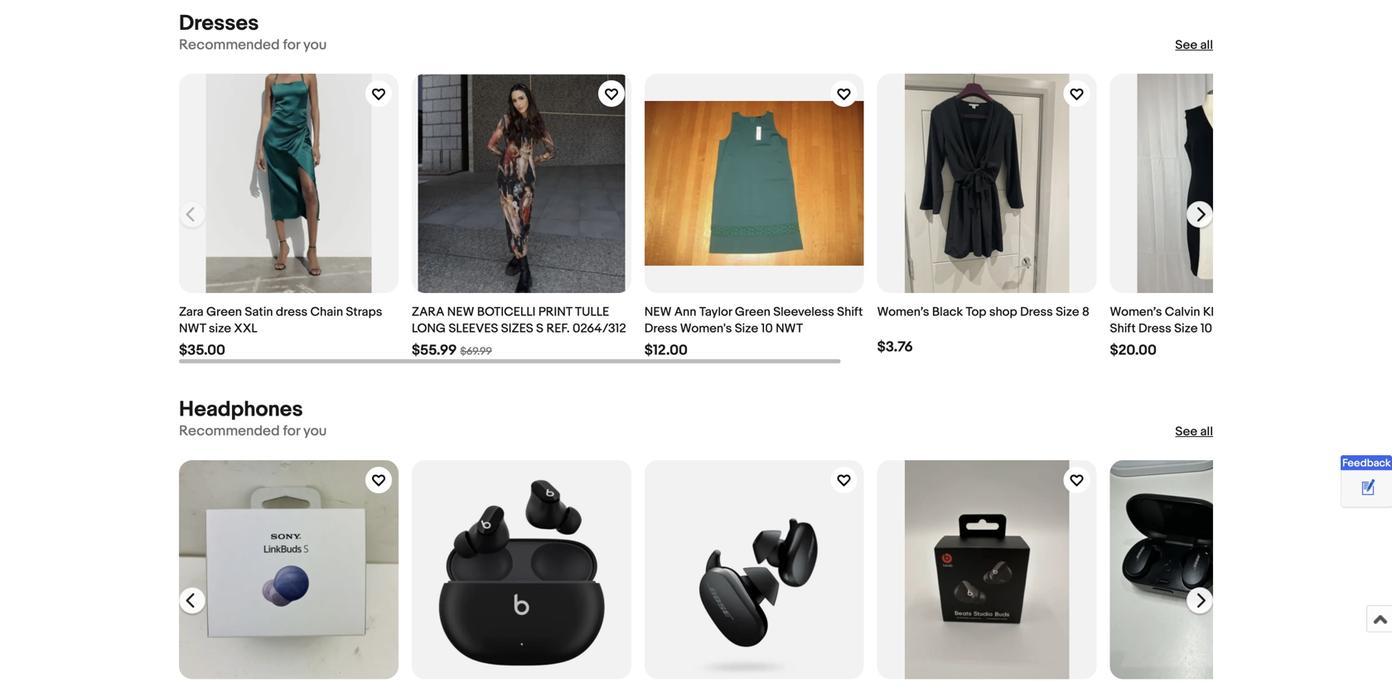 Task type: locate. For each thing, give the bounding box(es) containing it.
1 new from the left
[[447, 305, 474, 320]]

green right the taylor
[[735, 305, 770, 320]]

2 horizontal spatial dress
[[1139, 322, 1171, 336]]

1 green from the left
[[206, 305, 242, 320]]

2 you from the top
[[303, 423, 327, 440]]

nwt
[[179, 322, 206, 336], [776, 322, 803, 336]]

1 horizontal spatial size
[[1056, 305, 1079, 320]]

women's up $3.76
[[877, 305, 929, 320]]

shift right 'sleeveless'
[[837, 305, 863, 320]]

size right women's
[[735, 322, 758, 336]]

0 horizontal spatial size
[[735, 322, 758, 336]]

women's calvin klein black and white shift dress size 10 $20.00
[[1110, 305, 1326, 360]]

dresses
[[179, 11, 259, 36]]

1 vertical spatial see
[[1175, 425, 1198, 440]]

2 see from the top
[[1175, 425, 1198, 440]]

2 recommended for you from the top
[[179, 423, 327, 440]]

women's inside the women's calvin klein black and white shift dress size 10 $20.00
[[1110, 305, 1162, 320]]

10 down 'klein'
[[1201, 322, 1212, 336]]

size inside the women's calvin klein black and white shift dress size 10 $20.00
[[1174, 322, 1198, 336]]

1 vertical spatial see all link
[[1175, 424, 1213, 440]]

1 see from the top
[[1175, 38, 1198, 53]]

1 horizontal spatial nwt
[[776, 322, 803, 336]]

1 recommended from the top
[[179, 36, 280, 54]]

ann
[[674, 305, 696, 320]]

size left 8
[[1056, 305, 1079, 320]]

1 10 from the left
[[761, 322, 773, 336]]

0 vertical spatial see all
[[1175, 38, 1213, 53]]

see for headphones
[[1175, 425, 1198, 440]]

green up size
[[206, 305, 242, 320]]

1 vertical spatial for
[[283, 423, 300, 440]]

ref.
[[546, 322, 570, 336]]

calvin
[[1165, 305, 1200, 320]]

women's up the $20.00 text field
[[1110, 305, 1162, 320]]

headphones
[[179, 397, 303, 423]]

1 you from the top
[[303, 36, 327, 54]]

10 inside the women's calvin klein black and white shift dress size 10 $20.00
[[1201, 322, 1212, 336]]

1 nwt from the left
[[179, 322, 206, 336]]

2 recommended for you element from the top
[[179, 423, 327, 441]]

0 vertical spatial see
[[1175, 38, 1198, 53]]

1 vertical spatial recommended
[[179, 423, 280, 440]]

2 for from the top
[[283, 423, 300, 440]]

shift
[[837, 305, 863, 320], [1110, 322, 1136, 336]]

black left and
[[1234, 305, 1265, 320]]

1 recommended for you from the top
[[179, 36, 327, 54]]

dresses link
[[179, 11, 259, 36]]

new left ann
[[644, 305, 672, 320]]

see
[[1175, 38, 1198, 53], [1175, 425, 1198, 440]]

1 vertical spatial shift
[[1110, 322, 1136, 336]]

women's
[[877, 305, 929, 320], [1110, 305, 1162, 320]]

nwt down zara
[[179, 322, 206, 336]]

0 horizontal spatial women's
[[877, 305, 929, 320]]

see all link
[[1175, 37, 1213, 54], [1175, 424, 1213, 440]]

see for dresses
[[1175, 38, 1198, 53]]

2 green from the left
[[735, 305, 770, 320]]

0 horizontal spatial new
[[447, 305, 474, 320]]

size
[[209, 322, 231, 336]]

1 vertical spatial recommended for you element
[[179, 423, 327, 441]]

1 for from the top
[[283, 36, 300, 54]]

green inside new ann taylor green sleeveless shift dress women's size  10 nwt $12.00
[[735, 305, 770, 320]]

dress right shop
[[1020, 305, 1053, 320]]

nwt down 'sleeveless'
[[776, 322, 803, 336]]

2 see all link from the top
[[1175, 424, 1213, 440]]

recommended for you element
[[179, 36, 327, 54], [179, 423, 327, 441]]

straps
[[346, 305, 382, 320]]

shop
[[989, 305, 1017, 320]]

size inside new ann taylor green sleeveless shift dress women's size  10 nwt $12.00
[[735, 322, 758, 336]]

previous price $69.99 text field
[[460, 346, 492, 358]]

1 horizontal spatial 10
[[1201, 322, 1212, 336]]

size down calvin on the top right
[[1174, 322, 1198, 336]]

1 vertical spatial recommended for you
[[179, 423, 327, 440]]

women's
[[680, 322, 732, 336]]

1 horizontal spatial new
[[644, 305, 672, 320]]

for
[[283, 36, 300, 54], [283, 423, 300, 440]]

0264/312
[[573, 322, 626, 336]]

2 black from the left
[[1234, 305, 1265, 320]]

recommended
[[179, 36, 280, 54], [179, 423, 280, 440]]

new up sleeves
[[447, 305, 474, 320]]

1 vertical spatial see all
[[1175, 425, 1213, 440]]

1 horizontal spatial green
[[735, 305, 770, 320]]

1 see all link from the top
[[1175, 37, 1213, 54]]

1 women's from the left
[[877, 305, 929, 320]]

$55.99
[[412, 342, 457, 360]]

shift inside the women's calvin klein black and white shift dress size 10 $20.00
[[1110, 322, 1136, 336]]

0 vertical spatial all
[[1200, 38, 1213, 53]]

1 recommended for you element from the top
[[179, 36, 327, 54]]

0 horizontal spatial green
[[206, 305, 242, 320]]

dress inside the women's calvin klein black and white shift dress size 10 $20.00
[[1139, 322, 1171, 336]]

black left top
[[932, 305, 963, 320]]

1 vertical spatial all
[[1200, 425, 1213, 440]]

0 vertical spatial for
[[283, 36, 300, 54]]

nwt inside zara green satin dress chain straps nwt size xxl $35.00
[[179, 322, 206, 336]]

1 see all from the top
[[1175, 38, 1213, 53]]

2 horizontal spatial size
[[1174, 322, 1198, 336]]

xxl
[[234, 322, 257, 336]]

10 right women's
[[761, 322, 773, 336]]

sleeves
[[449, 322, 498, 336]]

2 women's from the left
[[1110, 305, 1162, 320]]

1 horizontal spatial shift
[[1110, 322, 1136, 336]]

2 recommended from the top
[[179, 423, 280, 440]]

you for dresses
[[303, 36, 327, 54]]

shift up the $20.00 text field
[[1110, 322, 1136, 336]]

green
[[206, 305, 242, 320], [735, 305, 770, 320]]

1 horizontal spatial women's
[[1110, 305, 1162, 320]]

1 horizontal spatial black
[[1234, 305, 1265, 320]]

0 horizontal spatial 10
[[761, 322, 773, 336]]

s
[[536, 322, 544, 336]]

1 vertical spatial you
[[303, 423, 327, 440]]

zara new boticelli print tulle long sleeves sizes s ref. 0264/312 $55.99 $69.99
[[412, 305, 626, 360]]

0 vertical spatial see all link
[[1175, 37, 1213, 54]]

for for headphones
[[283, 423, 300, 440]]

0 vertical spatial recommended for you
[[179, 36, 327, 54]]

0 vertical spatial you
[[303, 36, 327, 54]]

and
[[1267, 305, 1290, 320]]

print
[[538, 305, 572, 320]]

size
[[1056, 305, 1079, 320], [735, 322, 758, 336], [1174, 322, 1198, 336]]

all
[[1200, 38, 1213, 53], [1200, 425, 1213, 440]]

8
[[1082, 305, 1089, 320]]

0 horizontal spatial nwt
[[179, 322, 206, 336]]

tulle
[[575, 305, 609, 320]]

2 see all from the top
[[1175, 425, 1213, 440]]

$12.00 text field
[[644, 342, 688, 360]]

2 nwt from the left
[[776, 322, 803, 336]]

dress
[[1020, 305, 1053, 320], [644, 322, 677, 336], [1139, 322, 1171, 336]]

boticelli
[[477, 305, 536, 320]]

10
[[761, 322, 773, 336], [1201, 322, 1212, 336]]

0 vertical spatial recommended
[[179, 36, 280, 54]]

0 horizontal spatial shift
[[837, 305, 863, 320]]

new
[[447, 305, 474, 320], [644, 305, 672, 320]]

1 all from the top
[[1200, 38, 1213, 53]]

you
[[303, 36, 327, 54], [303, 423, 327, 440]]

recommended for you
[[179, 36, 327, 54], [179, 423, 327, 440]]

2 all from the top
[[1200, 425, 1213, 440]]

0 horizontal spatial black
[[932, 305, 963, 320]]

2 new from the left
[[644, 305, 672, 320]]

0 horizontal spatial dress
[[644, 322, 677, 336]]

black inside the women's calvin klein black and white shift dress size 10 $20.00
[[1234, 305, 1265, 320]]

black
[[932, 305, 963, 320], [1234, 305, 1265, 320]]

10 inside new ann taylor green sleeveless shift dress women's size  10 nwt $12.00
[[761, 322, 773, 336]]

see all
[[1175, 38, 1213, 53], [1175, 425, 1213, 440]]

dress up $12.00
[[644, 322, 677, 336]]

dress up the $20.00 text field
[[1139, 322, 1171, 336]]

2 10 from the left
[[1201, 322, 1212, 336]]

0 vertical spatial shift
[[837, 305, 863, 320]]

0 vertical spatial recommended for you element
[[179, 36, 327, 54]]



Task type: vqa. For each thing, say whether or not it's contained in the screenshot.
Ann
yes



Task type: describe. For each thing, give the bounding box(es) containing it.
1 black from the left
[[932, 305, 963, 320]]

shift inside new ann taylor green sleeveless shift dress women's size  10 nwt $12.00
[[837, 305, 863, 320]]

sleeveless
[[773, 305, 834, 320]]

$3.76
[[877, 339, 913, 356]]

$69.99
[[460, 346, 492, 358]]

$20.00
[[1110, 342, 1157, 360]]

1 horizontal spatial dress
[[1020, 305, 1053, 320]]

$12.00
[[644, 342, 688, 360]]

nwt inside new ann taylor green sleeveless shift dress women's size  10 nwt $12.00
[[776, 322, 803, 336]]

new inside 'zara new boticelli print tulle long sleeves sizes s ref. 0264/312 $55.99 $69.99'
[[447, 305, 474, 320]]

women's black top shop dress size 8
[[877, 305, 1089, 320]]

klein
[[1203, 305, 1231, 320]]

feedback
[[1342, 457, 1391, 470]]

size for nwt
[[735, 322, 758, 336]]

white
[[1293, 305, 1326, 320]]

top
[[966, 305, 986, 320]]

see all link for headphones
[[1175, 424, 1213, 440]]

green inside zara green satin dress chain straps nwt size xxl $35.00
[[206, 305, 242, 320]]

zara
[[179, 305, 204, 320]]

10 for nwt
[[761, 322, 773, 336]]

recommended for dresses
[[179, 36, 280, 54]]

dress inside new ann taylor green sleeveless shift dress women's size  10 nwt $12.00
[[644, 322, 677, 336]]

for for dresses
[[283, 36, 300, 54]]

recommended for you for headphones
[[179, 423, 327, 440]]

women's for women's calvin klein black and white shift dress size 10 $20.00
[[1110, 305, 1162, 320]]

$35.00
[[179, 342, 225, 360]]

recommended for you element for dresses
[[179, 36, 327, 54]]

$3.76 text field
[[877, 339, 913, 356]]

women's for women's black top shop dress size 8
[[877, 305, 929, 320]]

long
[[412, 322, 446, 336]]

dress
[[276, 305, 308, 320]]

zara green satin dress chain straps nwt size xxl $35.00
[[179, 305, 382, 360]]

chain
[[310, 305, 343, 320]]

recommended for you for dresses
[[179, 36, 327, 54]]

zara
[[412, 305, 444, 320]]

see all for dresses
[[1175, 38, 1213, 53]]

sizes
[[501, 322, 533, 336]]

headphones link
[[179, 397, 303, 423]]

you for headphones
[[303, 423, 327, 440]]

10 for $20.00
[[1201, 322, 1212, 336]]

taylor
[[699, 305, 732, 320]]

recommended for you element for headphones
[[179, 423, 327, 441]]

recommended for headphones
[[179, 423, 280, 440]]

all for dresses
[[1200, 38, 1213, 53]]

$55.99 text field
[[412, 342, 457, 360]]

new inside new ann taylor green sleeveless shift dress women's size  10 nwt $12.00
[[644, 305, 672, 320]]

see all link for dresses
[[1175, 37, 1213, 54]]

new ann taylor green sleeveless shift dress women's size  10 nwt $12.00
[[644, 305, 863, 360]]

all for headphones
[[1200, 425, 1213, 440]]

$20.00 text field
[[1110, 342, 1157, 360]]

size for $20.00
[[1174, 322, 1198, 336]]

satin
[[245, 305, 273, 320]]

see all for headphones
[[1175, 425, 1213, 440]]

$35.00 text field
[[179, 342, 225, 360]]



